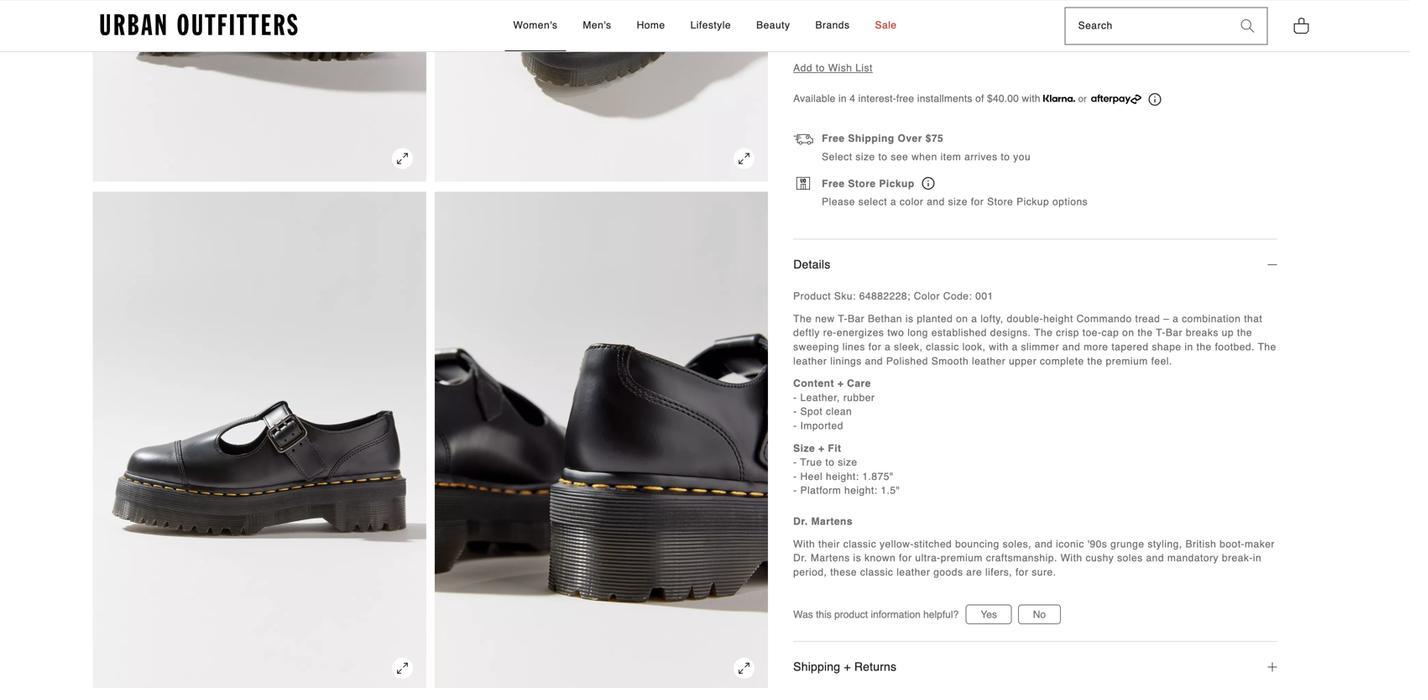 Task type: describe. For each thing, give the bounding box(es) containing it.
rubber
[[843, 392, 875, 404]]

dr. martens bethan leather platform oxford #3 image
[[435, 192, 768, 688]]

2 - from the top
[[794, 406, 797, 418]]

period,
[[794, 567, 827, 578]]

1 vertical spatial bar
[[1166, 327, 1183, 339]]

zoom in image for dr. martens bethan leather platform oxford #1 image
[[734, 148, 755, 169]]

is inside with their classic yellow-stitched bouncing soles, and iconic '90s grunge styling, british boot-maker dr. martens is known for ultra-premium craftsmanship. with cushy soles and mandatory break-in period, these classic leather goods are lifers, for sure.
[[853, 553, 862, 564]]

boot-
[[1220, 538, 1245, 550]]

size inside size + fit - true to size - heel height: 1.875" - platform height: 1.5"
[[838, 457, 858, 469]]

product sku: 64882228; color code: 001
[[794, 291, 994, 302]]

beauty link
[[748, 1, 799, 51]]

their
[[819, 538, 840, 550]]

goods
[[934, 567, 963, 578]]

for down yellow-
[[899, 553, 912, 564]]

0 vertical spatial in
[[839, 93, 847, 105]]

size for and
[[948, 196, 968, 208]]

size for select
[[856, 151, 875, 163]]

and right 'color'
[[927, 196, 945, 208]]

1 vertical spatial height:
[[845, 485, 878, 497]]

content + care - leather, rubber - spot clean - imported
[[794, 378, 875, 432]]

Search text field
[[1066, 8, 1229, 44]]

select
[[859, 196, 887, 208]]

$75
[[926, 133, 944, 145]]

a right '–'
[[1173, 313, 1179, 325]]

fit
[[828, 443, 842, 455]]

bethan
[[868, 313, 903, 325]]

6 - from the top
[[794, 485, 797, 497]]

shape
[[1152, 341, 1182, 353]]

established
[[932, 327, 987, 339]]

maker
[[1245, 538, 1275, 550]]

product
[[835, 609, 868, 621]]

lines
[[843, 341, 865, 353]]

no button
[[1018, 605, 1061, 625]]

classic inside 'the new t-bar bethan is planted on a lofty, double-height commando tread – a combination that deftly re-energizes two long established designs. the crisp toe-cap on the t-bar breaks up the sweeping lines for a sleek, classic look, with a slimmer and more tapered shape in the footbed. the leather linings and polished smooth leather upper complete the premium feel.'
[[926, 341, 959, 353]]

select
[[822, 151, 853, 163]]

linings
[[830, 356, 862, 367]]

2 horizontal spatial the
[[1258, 341, 1277, 353]]

lifestyle link
[[682, 1, 740, 51]]

'90s
[[1088, 538, 1108, 550]]

with their classic yellow-stitched bouncing soles, and iconic '90s grunge styling, british boot-maker dr. martens is known for ultra-premium craftsmanship. with cushy soles and mandatory break-in period, these classic leather goods are lifers, for sure.
[[794, 538, 1275, 578]]

1 vertical spatial with
[[1061, 553, 1083, 564]]

returns
[[854, 661, 897, 674]]

breaks
[[1186, 327, 1219, 339]]

shipping + returns
[[794, 661, 897, 674]]

over
[[898, 133, 923, 145]]

complete
[[1040, 356, 1084, 367]]

urban outfitters image
[[100, 14, 298, 36]]

store pickup image
[[797, 177, 810, 190]]

heel
[[801, 471, 823, 483]]

with inside 'the new t-bar bethan is planted on a lofty, double-height commando tread – a combination that deftly re-energizes two long established designs. the crisp toe-cap on the t-bar breaks up the sweeping lines for a sleek, classic look, with a slimmer and more tapered shape in the footbed. the leather linings and polished smooth leather upper complete the premium feel.'
[[989, 341, 1009, 353]]

and down lines
[[865, 356, 883, 367]]

to inside size + fit - true to size - heel height: 1.875" - platform height: 1.5"
[[826, 457, 835, 469]]

bouncing
[[955, 538, 1000, 550]]

1 vertical spatial t-
[[1156, 327, 1166, 339]]

styling,
[[1148, 538, 1183, 550]]

home link
[[628, 1, 674, 51]]

for down arrives
[[971, 196, 984, 208]]

add to wish list button
[[794, 62, 873, 74]]

1 - from the top
[[794, 392, 797, 404]]

afterpay image
[[1091, 95, 1142, 104]]

size
[[794, 443, 815, 455]]

craftsmanship.
[[986, 553, 1058, 564]]

and down the "styling,"
[[1146, 553, 1164, 564]]

001
[[976, 291, 994, 302]]

premium inside with their classic yellow-stitched bouncing soles, and iconic '90s grunge styling, british boot-maker dr. martens is known for ultra-premium craftsmanship. with cushy soles and mandatory break-in period, these classic leather goods are lifers, for sure.
[[941, 553, 983, 564]]

of
[[976, 93, 984, 105]]

3 - from the top
[[794, 420, 797, 432]]

yes
[[981, 609, 997, 621]]

options
[[1053, 196, 1088, 208]]

and up craftsmanship.
[[1035, 538, 1053, 550]]

free shipping over $75 select size to see when item arrives to you
[[822, 133, 1031, 163]]

zoom in image for dr. martens bethan leather platform oxford #3 "image"
[[734, 658, 755, 679]]

0 horizontal spatial the
[[794, 313, 812, 325]]

long
[[908, 327, 928, 339]]

add to wish list
[[794, 62, 873, 74]]

sale link
[[867, 1, 905, 51]]

the down breaks
[[1197, 341, 1212, 353]]

0 vertical spatial with
[[1022, 93, 1041, 105]]

when
[[912, 151, 938, 163]]

to left you
[[1001, 151, 1010, 163]]

smooth
[[932, 356, 969, 367]]

0 vertical spatial pickup
[[879, 178, 915, 190]]

free
[[896, 93, 915, 105]]

code:
[[943, 291, 972, 302]]

clean
[[826, 406, 852, 418]]

size + fit - true to size - heel height: 1.875" - platform height: 1.5"
[[794, 443, 900, 497]]

1 vertical spatial store
[[987, 196, 1014, 208]]

search image
[[1241, 19, 1255, 33]]

dr. martens bethan leather platform oxford image
[[93, 0, 426, 182]]

zoom in image for dr. martens bethan leather platform oxford #2 image
[[392, 658, 413, 679]]

was this product information helpful?
[[794, 609, 959, 621]]

to inside button
[[1028, 17, 1043, 34]]

color
[[900, 196, 924, 208]]

0 horizontal spatial leather
[[794, 356, 827, 367]]

sku:
[[834, 291, 856, 302]]

shipping + returns button
[[794, 643, 1277, 688]]

new
[[815, 313, 835, 325]]

my shopping bag image
[[1293, 16, 1310, 34]]

you
[[1014, 151, 1031, 163]]

home
[[637, 19, 665, 31]]

soles,
[[1003, 538, 1032, 550]]

tapered
[[1112, 341, 1149, 353]]

height
[[1044, 313, 1074, 325]]

brands link
[[807, 1, 858, 51]]

combination
[[1182, 313, 1241, 325]]

see
[[891, 151, 909, 163]]

zoom in image for dr. martens bethan leather platform oxford image
[[392, 148, 413, 169]]

2 vertical spatial classic
[[860, 567, 894, 578]]

shipping inside the free shipping over $75 select size to see when item arrives to you
[[848, 133, 895, 145]]

men's
[[583, 19, 612, 31]]

the new t-bar bethan is planted on a lofty, double-height commando tread – a combination that deftly re-energizes two long established designs. the crisp toe-cap on the t-bar breaks up the sweeping lines for a sleek, classic look, with a slimmer and more tapered shape in the footbed. the leather linings and polished smooth leather upper complete the premium feel.
[[794, 313, 1277, 367]]

helpful?
[[924, 609, 959, 621]]

product
[[794, 291, 831, 302]]

details
[[794, 258, 831, 271]]

was
[[794, 609, 813, 621]]

sure.
[[1032, 567, 1057, 578]]

brands
[[816, 19, 850, 31]]

to left 'wish'
[[816, 62, 825, 74]]

and down crisp
[[1063, 341, 1081, 353]]

commando
[[1077, 313, 1132, 325]]

64882228;
[[859, 291, 911, 302]]



Task type: vqa. For each thing, say whether or not it's contained in the screenshot.
soles,
yes



Task type: locate. For each thing, give the bounding box(es) containing it.
in inside with their classic yellow-stitched bouncing soles, and iconic '90s grunge styling, british boot-maker dr. martens is known for ultra-premium craftsmanship. with cushy soles and mandatory break-in period, these classic leather goods are lifers, for sure.
[[1253, 553, 1262, 564]]

2 horizontal spatial leather
[[972, 356, 1006, 367]]

color
[[914, 291, 940, 302]]

0 vertical spatial t-
[[838, 313, 848, 325]]

the down tread
[[1138, 327, 1153, 339]]

1 horizontal spatial store pickup image
[[922, 177, 935, 190]]

men's link
[[575, 1, 620, 51]]

1 dr. from the top
[[794, 516, 808, 528]]

- left true
[[794, 457, 797, 469]]

shipping inside shipping + returns dropdown button
[[794, 661, 841, 674]]

- left 'heel'
[[794, 471, 797, 483]]

1 vertical spatial is
[[853, 553, 862, 564]]

platform
[[801, 485, 841, 497]]

0 horizontal spatial zoom in image
[[392, 658, 413, 679]]

on up established
[[956, 313, 968, 325]]

for inside 'the new t-bar bethan is planted on a lofty, double-height commando tread – a combination that deftly re-energizes two long established designs. the crisp toe-cap on the t-bar breaks up the sweeping lines for a sleek, classic look, with a slimmer and more tapered shape in the footbed. the leather linings and polished smooth leather upper complete the premium feel.'
[[869, 341, 882, 353]]

free
[[822, 133, 845, 145], [822, 178, 845, 190]]

dr. up period,
[[794, 553, 808, 564]]

1 vertical spatial size
[[948, 196, 968, 208]]

1 horizontal spatial premium
[[1106, 356, 1148, 367]]

shipping
[[848, 133, 895, 145], [794, 661, 841, 674]]

deftly
[[794, 327, 820, 339]]

for down craftsmanship.
[[1016, 567, 1029, 578]]

these
[[830, 567, 857, 578]]

list
[[856, 62, 873, 74]]

available
[[794, 93, 836, 105]]

+ for shipping
[[844, 661, 851, 674]]

leather down sweeping
[[794, 356, 827, 367]]

1 horizontal spatial t-
[[1156, 327, 1166, 339]]

with down designs.
[[989, 341, 1009, 353]]

0 vertical spatial classic
[[926, 341, 959, 353]]

cap
[[1102, 327, 1119, 339]]

0 vertical spatial height:
[[826, 471, 859, 483]]

to left the "see"
[[879, 151, 888, 163]]

is inside 'the new t-bar bethan is planted on a lofty, double-height commando tread – a combination that deftly re-energizes two long established designs. the crisp toe-cap on the t-bar breaks up the sweeping lines for a sleek, classic look, with a slimmer and more tapered shape in the footbed. the leather linings and polished smooth leather upper complete the premium feel.'
[[906, 313, 914, 325]]

2 vertical spatial the
[[1258, 341, 1277, 353]]

1 horizontal spatial store
[[987, 196, 1014, 208]]

1 vertical spatial zoom in image
[[392, 658, 413, 679]]

to down fit
[[826, 457, 835, 469]]

1 vertical spatial classic
[[843, 538, 877, 550]]

with left their
[[794, 538, 815, 550]]

energizes
[[837, 327, 884, 339]]

1 horizontal spatial with
[[1061, 553, 1083, 564]]

main navigation element
[[362, 1, 1048, 51]]

+ inside content + care - leather, rubber - spot clean - imported
[[838, 378, 844, 390]]

add to bag
[[993, 17, 1078, 34]]

4
[[850, 93, 856, 105]]

yellow-
[[880, 538, 914, 550]]

available in 4 interest-free installments of $40.00 with
[[794, 93, 1044, 105]]

None search field
[[1066, 8, 1229, 44]]

2 vertical spatial in
[[1253, 553, 1262, 564]]

size up free store pickup
[[856, 151, 875, 163]]

$40.00
[[987, 93, 1019, 105]]

wish
[[828, 62, 852, 74]]

- left spot
[[794, 406, 797, 418]]

ultra-
[[915, 553, 941, 564]]

beauty
[[756, 19, 790, 31]]

true
[[800, 457, 822, 469]]

0 horizontal spatial with
[[794, 538, 815, 550]]

height: up platform
[[826, 471, 859, 483]]

up
[[1222, 327, 1234, 339]]

5 - from the top
[[794, 471, 797, 483]]

1 horizontal spatial is
[[906, 313, 914, 325]]

with down the 'iconic'
[[1061, 553, 1083, 564]]

leather down the look,
[[972, 356, 1006, 367]]

1 vertical spatial martens
[[811, 553, 850, 564]]

add to bag button
[[794, 6, 1277, 46]]

1.5"
[[881, 485, 900, 497]]

0 horizontal spatial t-
[[838, 313, 848, 325]]

add left bag
[[993, 17, 1024, 34]]

+ left care
[[838, 378, 844, 390]]

1 horizontal spatial in
[[1185, 341, 1194, 353]]

- up size
[[794, 420, 797, 432]]

klarna image
[[1044, 95, 1076, 102]]

0 vertical spatial is
[[906, 313, 914, 325]]

add up available
[[794, 62, 813, 74]]

+ for size
[[819, 443, 825, 455]]

or button
[[1044, 91, 1161, 107]]

1 vertical spatial with
[[989, 341, 1009, 353]]

add inside button
[[993, 17, 1024, 34]]

0 horizontal spatial add
[[794, 62, 813, 74]]

is
[[906, 313, 914, 325], [853, 553, 862, 564]]

look,
[[963, 341, 986, 353]]

leather down ultra-
[[897, 567, 931, 578]]

1 vertical spatial zoom in image
[[734, 658, 755, 679]]

1 horizontal spatial add
[[993, 17, 1024, 34]]

a left 'color'
[[891, 196, 897, 208]]

martens down their
[[811, 553, 850, 564]]

1 horizontal spatial pickup
[[1017, 196, 1050, 208]]

0 vertical spatial shipping
[[848, 133, 895, 145]]

1 horizontal spatial leather
[[897, 567, 931, 578]]

free inside the free shipping over $75 select size to see when item arrives to you
[[822, 133, 845, 145]]

interest-
[[859, 93, 896, 105]]

1 free from the top
[[822, 133, 845, 145]]

t-
[[838, 313, 848, 325], [1156, 327, 1166, 339]]

1 vertical spatial on
[[1123, 327, 1135, 339]]

zoom in image
[[734, 148, 755, 169], [392, 658, 413, 679]]

store up select
[[848, 178, 876, 190]]

women's link
[[505, 1, 566, 51]]

bar up energizes
[[848, 313, 865, 325]]

2 vertical spatial +
[[844, 661, 851, 674]]

0 horizontal spatial store pickup image
[[797, 177, 810, 190]]

2 store pickup image from the left
[[922, 177, 935, 190]]

classic
[[926, 341, 959, 353], [843, 538, 877, 550], [860, 567, 894, 578]]

premium down tapered
[[1106, 356, 1148, 367]]

zoom in image
[[392, 148, 413, 169], [734, 658, 755, 679]]

+ inside size + fit - true to size - heel height: 1.875" - platform height: 1.5"
[[819, 443, 825, 455]]

0 vertical spatial martens
[[811, 516, 853, 528]]

1 horizontal spatial the
[[1034, 327, 1053, 339]]

2 dr. from the top
[[794, 553, 808, 564]]

on up tapered
[[1123, 327, 1135, 339]]

dr. inside with their classic yellow-stitched bouncing soles, and iconic '90s grunge styling, british boot-maker dr. martens is known for ultra-premium craftsmanship. with cushy soles and mandatory break-in period, these classic leather goods are lifers, for sure.
[[794, 553, 808, 564]]

0 horizontal spatial premium
[[941, 553, 983, 564]]

care
[[847, 378, 871, 390]]

1 vertical spatial in
[[1185, 341, 1194, 353]]

1 vertical spatial premium
[[941, 553, 983, 564]]

is up these
[[853, 553, 862, 564]]

a down two
[[885, 341, 891, 353]]

0 vertical spatial size
[[856, 151, 875, 163]]

toe-
[[1083, 327, 1102, 339]]

soles
[[1118, 553, 1143, 564]]

stitched
[[914, 538, 952, 550]]

-
[[794, 392, 797, 404], [794, 406, 797, 418], [794, 420, 797, 432], [794, 457, 797, 469], [794, 471, 797, 483], [794, 485, 797, 497]]

arrives
[[965, 151, 998, 163]]

0 vertical spatial +
[[838, 378, 844, 390]]

1 horizontal spatial bar
[[1166, 327, 1183, 339]]

tread
[[1135, 313, 1161, 325]]

1 horizontal spatial with
[[1022, 93, 1041, 105]]

dr. martens bethan leather platform oxford #1 image
[[435, 0, 768, 182]]

t- right new
[[838, 313, 848, 325]]

0 horizontal spatial is
[[853, 553, 862, 564]]

sleek,
[[894, 341, 923, 353]]

0 vertical spatial on
[[956, 313, 968, 325]]

2 horizontal spatial in
[[1253, 553, 1262, 564]]

size down fit
[[838, 457, 858, 469]]

and
[[927, 196, 945, 208], [1063, 341, 1081, 353], [865, 356, 883, 367], [1035, 538, 1053, 550], [1146, 553, 1164, 564]]

store pickup image up 'color'
[[922, 177, 935, 190]]

1 store pickup image from the left
[[797, 177, 810, 190]]

1 vertical spatial free
[[822, 178, 845, 190]]

add for add to bag
[[993, 17, 1024, 34]]

in left 4
[[839, 93, 847, 105]]

details button
[[794, 240, 1277, 290]]

two
[[888, 327, 905, 339]]

1 vertical spatial the
[[1034, 327, 1053, 339]]

to
[[1028, 17, 1043, 34], [816, 62, 825, 74], [879, 151, 888, 163], [1001, 151, 1010, 163], [826, 457, 835, 469]]

height:
[[826, 471, 859, 483], [845, 485, 878, 497]]

in inside 'the new t-bar bethan is planted on a lofty, double-height commando tread – a combination that deftly re-energizes two long established designs. the crisp toe-cap on the t-bar breaks up the sweeping lines for a sleek, classic look, with a slimmer and more tapered shape in the footbed. the leather linings and polished smooth leather upper complete the premium feel.'
[[1185, 341, 1194, 353]]

lofty,
[[981, 313, 1004, 325]]

please select a color and size for store pickup options
[[822, 196, 1088, 208]]

shipping up the "see"
[[848, 133, 895, 145]]

1 vertical spatial pickup
[[1017, 196, 1050, 208]]

1 horizontal spatial zoom in image
[[734, 658, 755, 679]]

is up long at the top of the page
[[906, 313, 914, 325]]

add for add to wish list
[[794, 62, 813, 74]]

classic up known
[[843, 538, 877, 550]]

sweeping
[[794, 341, 839, 353]]

on
[[956, 313, 968, 325], [1123, 327, 1135, 339]]

please
[[822, 196, 855, 208]]

re-
[[823, 327, 837, 339]]

free up please
[[822, 178, 845, 190]]

size down item
[[948, 196, 968, 208]]

known
[[865, 553, 896, 564]]

the down that
[[1237, 327, 1253, 339]]

content
[[794, 378, 835, 390]]

store pickup image
[[797, 177, 810, 190], [922, 177, 935, 190]]

1 vertical spatial dr.
[[794, 553, 808, 564]]

2 vertical spatial size
[[838, 457, 858, 469]]

a down designs.
[[1012, 341, 1018, 353]]

classic down known
[[860, 567, 894, 578]]

the up slimmer
[[1034, 327, 1053, 339]]

+ inside dropdown button
[[844, 661, 851, 674]]

1 vertical spatial +
[[819, 443, 825, 455]]

+
[[838, 378, 844, 390], [819, 443, 825, 455], [844, 661, 851, 674]]

1 horizontal spatial on
[[1123, 327, 1135, 339]]

0 horizontal spatial pickup
[[879, 178, 915, 190]]

break-
[[1222, 553, 1253, 564]]

dr. down platform
[[794, 516, 808, 528]]

for down energizes
[[869, 341, 882, 353]]

premium inside 'the new t-bar bethan is planted on a lofty, double-height commando tread – a combination that deftly re-energizes two long established designs. the crisp toe-cap on the t-bar breaks up the sweeping lines for a sleek, classic look, with a slimmer and more tapered shape in the footbed. the leather linings and polished smooth leather upper complete the premium feel.'
[[1106, 356, 1148, 367]]

0 vertical spatial bar
[[848, 313, 865, 325]]

free for free shipping over $75 select size to see when item arrives to you
[[822, 133, 845, 145]]

0 vertical spatial dr.
[[794, 516, 808, 528]]

to left bag
[[1028, 17, 1043, 34]]

0 horizontal spatial with
[[989, 341, 1009, 353]]

2 free from the top
[[822, 178, 845, 190]]

the down more on the right of page
[[1088, 356, 1103, 367]]

1 vertical spatial shipping
[[794, 661, 841, 674]]

4 - from the top
[[794, 457, 797, 469]]

t- down '–'
[[1156, 327, 1166, 339]]

the up deftly
[[794, 313, 812, 325]]

more
[[1084, 341, 1109, 353]]

the down that
[[1258, 341, 1277, 353]]

1 vertical spatial add
[[794, 62, 813, 74]]

size inside the free shipping over $75 select size to see when item arrives to you
[[856, 151, 875, 163]]

store down arrives
[[987, 196, 1014, 208]]

0 vertical spatial with
[[794, 538, 815, 550]]

0 vertical spatial add
[[993, 17, 1024, 34]]

store pickup image down shipping options image
[[797, 177, 810, 190]]

0 horizontal spatial bar
[[848, 313, 865, 325]]

0 vertical spatial zoom in image
[[734, 148, 755, 169]]

leather
[[794, 356, 827, 367], [972, 356, 1006, 367], [897, 567, 931, 578]]

0 horizontal spatial in
[[839, 93, 847, 105]]

bar up shape
[[1166, 327, 1183, 339]]

mandatory
[[1168, 553, 1219, 564]]

with right the '$40.00' on the top
[[1022, 93, 1041, 105]]

iconic
[[1056, 538, 1085, 550]]

+ left returns
[[844, 661, 851, 674]]

upper
[[1009, 356, 1037, 367]]

yes button
[[966, 605, 1012, 625]]

with
[[1022, 93, 1041, 105], [989, 341, 1009, 353]]

1 horizontal spatial zoom in image
[[734, 148, 755, 169]]

classic up smooth
[[926, 341, 959, 353]]

premium up are
[[941, 553, 983, 564]]

0 vertical spatial zoom in image
[[392, 148, 413, 169]]

in down "maker"
[[1253, 553, 1262, 564]]

0 vertical spatial store
[[848, 178, 876, 190]]

+ left fit
[[819, 443, 825, 455]]

pickup up 'color'
[[879, 178, 915, 190]]

in down breaks
[[1185, 341, 1194, 353]]

- down content
[[794, 392, 797, 404]]

martens inside with their classic yellow-stitched bouncing soles, and iconic '90s grunge styling, british boot-maker dr. martens is known for ultra-premium craftsmanship. with cushy soles and mandatory break-in period, these classic leather goods are lifers, for sure.
[[811, 553, 850, 564]]

0 vertical spatial premium
[[1106, 356, 1148, 367]]

shipping down this
[[794, 661, 841, 674]]

0 horizontal spatial shipping
[[794, 661, 841, 674]]

0 horizontal spatial zoom in image
[[392, 148, 413, 169]]

leather,
[[801, 392, 840, 404]]

height: down 1.875"
[[845, 485, 878, 497]]

–
[[1164, 313, 1170, 325]]

a left lofty, at the top of the page
[[972, 313, 978, 325]]

leather inside with their classic yellow-stitched bouncing soles, and iconic '90s grunge styling, british boot-maker dr. martens is known for ultra-premium craftsmanship. with cushy soles and mandatory break-in period, these classic leather goods are lifers, for sure.
[[897, 567, 931, 578]]

double-
[[1007, 313, 1044, 325]]

slimmer
[[1021, 341, 1059, 353]]

0 horizontal spatial on
[[956, 313, 968, 325]]

bar
[[848, 313, 865, 325], [1166, 327, 1183, 339]]

free for free store pickup
[[822, 178, 845, 190]]

- left platform
[[794, 485, 797, 497]]

dr. martens bethan leather platform oxford #2 image
[[93, 192, 426, 688]]

+ for content
[[838, 378, 844, 390]]

free up select
[[822, 133, 845, 145]]

in
[[839, 93, 847, 105], [1185, 341, 1194, 353], [1253, 553, 1262, 564]]

pickup left 'options'
[[1017, 196, 1050, 208]]

shipping options image
[[794, 132, 814, 152]]

0 horizontal spatial store
[[848, 178, 876, 190]]

1.875"
[[863, 471, 894, 483]]

item
[[941, 151, 961, 163]]

or
[[1079, 94, 1087, 104]]

women's
[[513, 19, 558, 31]]

0 vertical spatial free
[[822, 133, 845, 145]]

1 horizontal spatial shipping
[[848, 133, 895, 145]]

martens up their
[[811, 516, 853, 528]]

size
[[856, 151, 875, 163], [948, 196, 968, 208], [838, 457, 858, 469]]

0 vertical spatial the
[[794, 313, 812, 325]]



